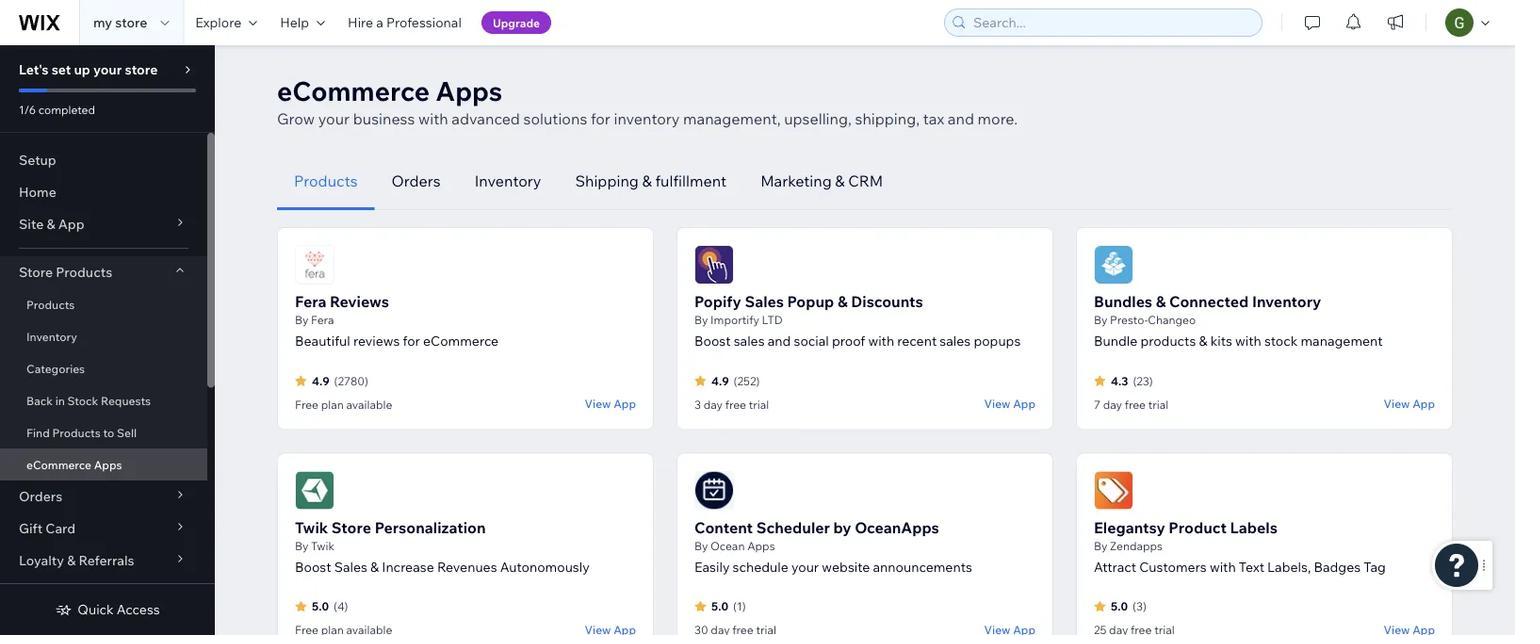 Task type: vqa. For each thing, say whether or not it's contained in the screenshot.


Task type: locate. For each thing, give the bounding box(es) containing it.
with left 'text'
[[1210, 559, 1237, 575]]

orders
[[392, 172, 441, 190], [19, 488, 62, 505]]

for inside ecommerce apps grow your business with advanced solutions for inventory management, upselling, shipping, tax and more.
[[591, 109, 611, 128]]

apps up advanced
[[436, 74, 503, 107]]

0 horizontal spatial view app
[[585, 397, 636, 411]]

with
[[419, 109, 448, 128], [869, 333, 895, 349], [1236, 333, 1262, 349], [1210, 559, 1237, 575]]

inventory button
[[458, 153, 558, 210]]

2 view app button from the left
[[985, 395, 1036, 412]]

your right 'grow'
[[318, 109, 350, 128]]

4.9 for fera
[[312, 374, 330, 388]]

& right loyalty
[[67, 552, 76, 569]]

2 horizontal spatial inventory
[[1253, 292, 1322, 311]]

1 horizontal spatial view
[[985, 397, 1011, 411]]

ecommerce inside ecommerce apps grow your business with advanced solutions for inventory management, upselling, shipping, tax and more.
[[277, 74, 430, 107]]

2 horizontal spatial your
[[792, 559, 819, 575]]

my
[[93, 14, 112, 31]]

0 horizontal spatial sales
[[734, 333, 765, 349]]

elegantsy product labels by zendapps attract customers with text labels, badges tag
[[1095, 518, 1387, 575]]

labels
[[1231, 518, 1278, 537]]

1 horizontal spatial view app
[[985, 397, 1036, 411]]

fulfillment
[[656, 172, 727, 190]]

& right shipping
[[642, 172, 652, 190]]

inventory up categories
[[26, 330, 77, 344]]

recent
[[898, 333, 937, 349]]

for right reviews
[[403, 333, 420, 349]]

1 horizontal spatial day
[[1104, 397, 1123, 412]]

1 horizontal spatial inventory
[[475, 172, 542, 190]]

your right the up
[[93, 61, 122, 78]]

3 view from the left
[[1385, 397, 1411, 411]]

product
[[1169, 518, 1227, 537]]

sidebar element
[[0, 45, 215, 635]]

1 free from the left
[[726, 397, 747, 412]]

scheduler
[[757, 518, 831, 537]]

inventory for the inventory 'link'
[[26, 330, 77, 344]]

1 vertical spatial store
[[332, 518, 371, 537]]

ecommerce right reviews
[[423, 333, 499, 349]]

2 vertical spatial your
[[792, 559, 819, 575]]

3 5.0 from the left
[[1112, 600, 1129, 614]]

ecommerce for ecommerce apps grow your business with advanced solutions for inventory management, upselling, shipping, tax and more.
[[277, 74, 430, 107]]

with inside popify sales popup & discounts by importify ltd boost sales and social proof with recent sales popups
[[869, 333, 895, 349]]

1 vertical spatial store
[[125, 61, 158, 78]]

& right site
[[47, 216, 55, 232]]

products link
[[0, 288, 207, 321]]

apps inside ecommerce apps grow your business with advanced solutions for inventory management, upselling, shipping, tax and more.
[[436, 74, 503, 107]]

free down 4.9 (252)
[[726, 397, 747, 412]]

popup
[[788, 292, 835, 311]]

1 view app button from the left
[[585, 395, 636, 412]]

free for popify
[[726, 397, 747, 412]]

store down site
[[19, 264, 53, 280]]

store down the twik store personalization icon at the bottom left of page
[[332, 518, 371, 537]]

2 horizontal spatial view
[[1385, 397, 1411, 411]]

0 horizontal spatial day
[[704, 397, 723, 412]]

1 vertical spatial orders
[[19, 488, 62, 505]]

content scheduler by oceanapps by ocean apps easily schedule your website announcements
[[695, 518, 973, 575]]

easily
[[695, 559, 730, 575]]

view
[[585, 397, 611, 411], [985, 397, 1011, 411], [1385, 397, 1411, 411]]

0 horizontal spatial 4.9
[[312, 374, 330, 388]]

view app for bundles & connected inventory
[[1385, 397, 1436, 411]]

day
[[704, 397, 723, 412], [1104, 397, 1123, 412]]

back in stock requests
[[26, 394, 151, 408]]

changeo
[[1149, 313, 1197, 327]]

1 horizontal spatial and
[[948, 109, 975, 128]]

store
[[19, 264, 53, 280], [332, 518, 371, 537]]

by inside the content scheduler by oceanapps by ocean apps easily schedule your website announcements
[[695, 539, 708, 553]]

app for bundles & connected inventory
[[1413, 397, 1436, 411]]

solutions
[[524, 109, 588, 128]]

boost inside popify sales popup & discounts by importify ltd boost sales and social proof with recent sales popups
[[695, 333, 731, 349]]

2 5.0 from the left
[[712, 600, 729, 614]]

1 vertical spatial sales
[[334, 559, 368, 575]]

0 vertical spatial your
[[93, 61, 122, 78]]

let's set up your store
[[19, 61, 158, 78]]

0 vertical spatial orders
[[392, 172, 441, 190]]

by up easily
[[695, 539, 708, 553]]

day right the 3
[[704, 397, 723, 412]]

view app for popify sales popup & discounts
[[985, 397, 1036, 411]]

apps up schedule
[[748, 539, 775, 553]]

0 horizontal spatial free
[[726, 397, 747, 412]]

increase
[[382, 559, 434, 575]]

2 vertical spatial ecommerce
[[26, 458, 91, 472]]

0 horizontal spatial apps
[[94, 458, 122, 472]]

2 trial from the left
[[1149, 397, 1169, 412]]

by down the twik store personalization icon at the bottom left of page
[[295, 539, 309, 553]]

2 horizontal spatial 5.0
[[1112, 600, 1129, 614]]

0 vertical spatial sales
[[745, 292, 784, 311]]

1 horizontal spatial trial
[[1149, 397, 1169, 412]]

your for let's
[[93, 61, 122, 78]]

0 horizontal spatial inventory
[[26, 330, 77, 344]]

2 horizontal spatial view app
[[1385, 397, 1436, 411]]

by inside "fera reviews by fera beautiful reviews for ecommerce"
[[295, 313, 309, 327]]

products up products link
[[56, 264, 112, 280]]

quick
[[78, 601, 114, 618]]

products down 'grow'
[[294, 172, 358, 190]]

apps for ecommerce apps
[[94, 458, 122, 472]]

sales
[[734, 333, 765, 349], [940, 333, 971, 349]]

1 vertical spatial for
[[403, 333, 420, 349]]

orders button
[[375, 153, 458, 210]]

orders down business
[[392, 172, 441, 190]]

2 vertical spatial inventory
[[26, 330, 77, 344]]

website
[[822, 559, 870, 575]]

inventory inside 'link'
[[26, 330, 77, 344]]

bundles & connected inventory by presto-changeo bundle products & kits with stock management
[[1095, 292, 1384, 349]]

content scheduler by oceanapps icon image
[[695, 471, 734, 511]]

inventory down advanced
[[475, 172, 542, 190]]

0 horizontal spatial for
[[403, 333, 420, 349]]

app for popify sales popup & discounts
[[1014, 397, 1036, 411]]

1 horizontal spatial orders
[[392, 172, 441, 190]]

0 horizontal spatial sales
[[334, 559, 368, 575]]

1 view app from the left
[[585, 397, 636, 411]]

and inside popify sales popup & discounts by importify ltd boost sales and social proof with recent sales popups
[[768, 333, 791, 349]]

0 vertical spatial for
[[591, 109, 611, 128]]

fera down fera reviews icon
[[295, 292, 327, 311]]

inventory inside button
[[475, 172, 542, 190]]

1 vertical spatial inventory
[[1253, 292, 1322, 311]]

0 horizontal spatial and
[[768, 333, 791, 349]]

ecommerce up business
[[277, 74, 430, 107]]

view app button
[[585, 395, 636, 412], [985, 395, 1036, 412], [1385, 395, 1436, 412]]

2 horizontal spatial apps
[[748, 539, 775, 553]]

2 day from the left
[[1104, 397, 1123, 412]]

help button
[[269, 0, 337, 45]]

4.9 up 3 day free trial
[[712, 374, 729, 388]]

1 horizontal spatial sales
[[940, 333, 971, 349]]

0 horizontal spatial view
[[585, 397, 611, 411]]

2 4.9 from the left
[[712, 374, 729, 388]]

2 vertical spatial apps
[[748, 539, 775, 553]]

store products button
[[0, 256, 207, 288]]

ecommerce down find
[[26, 458, 91, 472]]

for
[[591, 109, 611, 128], [403, 333, 420, 349]]

with right kits
[[1236, 333, 1262, 349]]

0 vertical spatial twik
[[295, 518, 328, 537]]

store inside sidebar element
[[125, 61, 158, 78]]

sales right recent
[[940, 333, 971, 349]]

business
[[353, 109, 415, 128]]

site & app
[[19, 216, 84, 232]]

trial down (252)
[[749, 397, 769, 412]]

day right the 7
[[1104, 397, 1123, 412]]

0 horizontal spatial your
[[93, 61, 122, 78]]

boost
[[695, 333, 731, 349], [295, 559, 331, 575]]

4.9 up plan on the bottom of page
[[312, 374, 330, 388]]

hire a professional link
[[337, 0, 473, 45]]

setup
[[19, 152, 56, 168]]

loyalty & referrals
[[19, 552, 134, 569]]

boost inside twik store personalization by twik boost sales & increase revenues autonomously
[[295, 559, 331, 575]]

apps inside sidebar element
[[94, 458, 122, 472]]

&
[[642, 172, 652, 190], [836, 172, 845, 190], [47, 216, 55, 232], [838, 292, 848, 311], [1156, 292, 1167, 311], [1200, 333, 1208, 349], [67, 552, 76, 569], [371, 559, 379, 575]]

1 4.9 from the left
[[312, 374, 330, 388]]

your inside ecommerce apps grow your business with advanced solutions for inventory management, upselling, shipping, tax and more.
[[318, 109, 350, 128]]

0 vertical spatial ecommerce
[[277, 74, 430, 107]]

stock
[[67, 394, 98, 408]]

1 horizontal spatial for
[[591, 109, 611, 128]]

and down ltd
[[768, 333, 791, 349]]

5.0 left '(3)'
[[1112, 600, 1129, 614]]

4.3 (23)
[[1112, 374, 1154, 388]]

apps down to
[[94, 458, 122, 472]]

free down 4.3 (23)
[[1125, 397, 1146, 412]]

& right the popup
[[838, 292, 848, 311]]

by
[[834, 518, 852, 537]]

1 view from the left
[[585, 397, 611, 411]]

4.9 (252)
[[712, 374, 760, 388]]

1/6
[[19, 102, 36, 116]]

app
[[58, 216, 84, 232], [614, 397, 636, 411], [1014, 397, 1036, 411], [1413, 397, 1436, 411]]

home
[[19, 184, 56, 200]]

by up beautiful
[[295, 313, 309, 327]]

ocean
[[711, 539, 745, 553]]

referrals
[[79, 552, 134, 569]]

2 horizontal spatial view app button
[[1385, 395, 1436, 412]]

ecommerce
[[277, 74, 430, 107], [423, 333, 499, 349], [26, 458, 91, 472]]

inventory up stock
[[1253, 292, 1322, 311]]

advanced
[[452, 109, 520, 128]]

1 horizontal spatial store
[[332, 518, 371, 537]]

boost up the 5.0 (4) on the left of the page
[[295, 559, 331, 575]]

1 horizontal spatial boost
[[695, 333, 731, 349]]

customers
[[1140, 559, 1207, 575]]

your left website
[[792, 559, 819, 575]]

by
[[295, 313, 309, 327], [695, 313, 708, 327], [1095, 313, 1108, 327], [295, 539, 309, 553], [695, 539, 708, 553], [1095, 539, 1108, 553]]

& left crm
[[836, 172, 845, 190]]

1 horizontal spatial your
[[318, 109, 350, 128]]

store down the my store
[[125, 61, 158, 78]]

& inside dropdown button
[[67, 552, 76, 569]]

sales down importify
[[734, 333, 765, 349]]

2 view from the left
[[985, 397, 1011, 411]]

view for popify sales popup & discounts
[[985, 397, 1011, 411]]

your
[[93, 61, 122, 78], [318, 109, 350, 128], [792, 559, 819, 575]]

hire a professional
[[348, 14, 462, 31]]

5.0 left (4)
[[312, 600, 329, 614]]

1 vertical spatial your
[[318, 109, 350, 128]]

0 vertical spatial boost
[[695, 333, 731, 349]]

by down 'popify'
[[695, 313, 708, 327]]

ecommerce apps
[[26, 458, 122, 472]]

3 view app from the left
[[1385, 397, 1436, 411]]

schedule
[[733, 559, 789, 575]]

quick access
[[78, 601, 160, 618]]

marketing
[[761, 172, 832, 190]]

and inside ecommerce apps grow your business with advanced solutions for inventory management, upselling, shipping, tax and more.
[[948, 109, 975, 128]]

store
[[115, 14, 147, 31], [125, 61, 158, 78]]

orders up 'gift card'
[[19, 488, 62, 505]]

& inside twik store personalization by twik boost sales & increase revenues autonomously
[[371, 559, 379, 575]]

1 vertical spatial and
[[768, 333, 791, 349]]

your inside sidebar element
[[93, 61, 122, 78]]

setup link
[[0, 144, 207, 176]]

0 horizontal spatial store
[[19, 264, 53, 280]]

0 vertical spatial and
[[948, 109, 975, 128]]

1 horizontal spatial free
[[1125, 397, 1146, 412]]

2 view app from the left
[[985, 397, 1036, 411]]

0 vertical spatial apps
[[436, 74, 503, 107]]

with inside ecommerce apps grow your business with advanced solutions for inventory management, upselling, shipping, tax and more.
[[419, 109, 448, 128]]

1 horizontal spatial sales
[[745, 292, 784, 311]]

0 horizontal spatial trial
[[749, 397, 769, 412]]

1 horizontal spatial view app button
[[985, 395, 1036, 412]]

1 horizontal spatial 5.0
[[712, 600, 729, 614]]

free
[[295, 397, 319, 412]]

& left kits
[[1200, 333, 1208, 349]]

4.9 for popify
[[712, 374, 729, 388]]

store inside twik store personalization by twik boost sales & increase revenues autonomously
[[332, 518, 371, 537]]

0 vertical spatial fera
[[295, 292, 327, 311]]

tab list containing products
[[277, 153, 1454, 210]]

1 horizontal spatial 4.9
[[712, 374, 729, 388]]

1 horizontal spatial apps
[[436, 74, 503, 107]]

by up attract
[[1095, 539, 1108, 553]]

shipping & fulfillment
[[575, 172, 727, 190]]

1 5.0 from the left
[[312, 600, 329, 614]]

1 vertical spatial ecommerce
[[423, 333, 499, 349]]

sales
[[745, 292, 784, 311], [334, 559, 368, 575]]

sales inside twik store personalization by twik boost sales & increase revenues autonomously
[[334, 559, 368, 575]]

revenues
[[437, 559, 497, 575]]

1 day from the left
[[704, 397, 723, 412]]

day for popify
[[704, 397, 723, 412]]

access
[[117, 601, 160, 618]]

products down store products
[[26, 297, 75, 312]]

inventory for inventory button
[[475, 172, 542, 190]]

store right "my"
[[115, 14, 147, 31]]

site & app button
[[0, 208, 207, 240]]

0 horizontal spatial view app button
[[585, 395, 636, 412]]

sales up ltd
[[745, 292, 784, 311]]

store products
[[19, 264, 112, 280]]

orders inside button
[[392, 172, 441, 190]]

and right tax
[[948, 109, 975, 128]]

sales up (4)
[[334, 559, 368, 575]]

content
[[695, 518, 753, 537]]

5.0 left (1) in the bottom of the page
[[712, 600, 729, 614]]

with right business
[[419, 109, 448, 128]]

by up the bundle at the right of the page
[[1095, 313, 1108, 327]]

products inside button
[[294, 172, 358, 190]]

3 view app button from the left
[[1385, 395, 1436, 412]]

& inside button
[[642, 172, 652, 190]]

ecommerce inside sidebar element
[[26, 458, 91, 472]]

tab list
[[277, 153, 1454, 210]]

boost down importify
[[695, 333, 731, 349]]

site
[[19, 216, 44, 232]]

1 vertical spatial boost
[[295, 559, 331, 575]]

1 vertical spatial apps
[[94, 458, 122, 472]]

proof
[[832, 333, 866, 349]]

autonomously
[[500, 559, 590, 575]]

0 horizontal spatial 5.0
[[312, 600, 329, 614]]

0 vertical spatial inventory
[[475, 172, 542, 190]]

0 horizontal spatial orders
[[19, 488, 62, 505]]

(4)
[[334, 600, 348, 614]]

2 free from the left
[[1125, 397, 1146, 412]]

1 trial from the left
[[749, 397, 769, 412]]

for right solutions on the left top
[[591, 109, 611, 128]]

plan
[[321, 397, 344, 412]]

ecommerce apps grow your business with advanced solutions for inventory management, upselling, shipping, tax and more.
[[277, 74, 1018, 128]]

& left increase
[[371, 559, 379, 575]]

fera up beautiful
[[311, 313, 334, 327]]

inventory link
[[0, 321, 207, 353]]

marketing & crm
[[761, 172, 884, 190]]

with inside bundles & connected inventory by presto-changeo bundle products & kits with stock management
[[1236, 333, 1262, 349]]

0 horizontal spatial boost
[[295, 559, 331, 575]]

with right 'proof'
[[869, 333, 895, 349]]

orders inside popup button
[[19, 488, 62, 505]]

3
[[695, 397, 701, 412]]

0 vertical spatial store
[[19, 264, 53, 280]]

trial down (23) at the bottom
[[1149, 397, 1169, 412]]

store inside dropdown button
[[19, 264, 53, 280]]



Task type: describe. For each thing, give the bounding box(es) containing it.
back in stock requests link
[[0, 385, 207, 417]]

your for ecommerce
[[318, 109, 350, 128]]

fera reviews icon image
[[295, 245, 335, 285]]

management,
[[684, 109, 781, 128]]

help
[[280, 14, 309, 31]]

view for fera reviews
[[585, 397, 611, 411]]

by inside bundles & connected inventory by presto-changeo bundle products & kits with stock management
[[1095, 313, 1108, 327]]

sell
[[117, 426, 137, 440]]

elegantsy product labels icon image
[[1095, 471, 1134, 511]]

products button
[[277, 153, 375, 210]]

card
[[46, 520, 76, 537]]

inventory
[[614, 109, 680, 128]]

professional
[[387, 14, 462, 31]]

1/6 completed
[[19, 102, 95, 116]]

tag
[[1364, 559, 1387, 575]]

oceanapps
[[855, 518, 940, 537]]

5.0 for elegantsy
[[1112, 600, 1129, 614]]

twik store personalization icon image
[[295, 471, 335, 511]]

popify
[[695, 292, 742, 311]]

by inside elegantsy product labels by zendapps attract customers with text labels, badges tag
[[1095, 539, 1108, 553]]

& up the changeo
[[1156, 292, 1167, 311]]

view app button for fera reviews
[[585, 395, 636, 412]]

1 vertical spatial fera
[[311, 313, 334, 327]]

labels,
[[1268, 559, 1312, 575]]

announcements
[[873, 559, 973, 575]]

trial for sales
[[749, 397, 769, 412]]

products inside dropdown button
[[56, 264, 112, 280]]

shipping
[[575, 172, 639, 190]]

1 sales from the left
[[734, 333, 765, 349]]

twik store personalization by twik boost sales & increase revenues autonomously
[[295, 518, 590, 575]]

ltd
[[762, 313, 783, 327]]

4.9 (2780)
[[312, 374, 369, 388]]

categories link
[[0, 353, 207, 385]]

shipping,
[[856, 109, 920, 128]]

marketing & crm button
[[744, 153, 901, 210]]

by inside twik store personalization by twik boost sales & increase revenues autonomously
[[295, 539, 309, 553]]

crm
[[849, 172, 884, 190]]

1 vertical spatial twik
[[311, 539, 335, 553]]

available
[[346, 397, 392, 412]]

gift
[[19, 520, 43, 537]]

kits
[[1211, 333, 1233, 349]]

beautiful
[[295, 333, 350, 349]]

view app button for popify sales popup & discounts
[[985, 395, 1036, 412]]

5.0 (3)
[[1112, 600, 1147, 614]]

by inside popify sales popup & discounts by importify ltd boost sales and social proof with recent sales popups
[[695, 313, 708, 327]]

3 day free trial
[[695, 397, 769, 412]]

gift card
[[19, 520, 76, 537]]

(3)
[[1133, 600, 1147, 614]]

5.0 for content
[[712, 600, 729, 614]]

day for bundles
[[1104, 397, 1123, 412]]

bundles
[[1095, 292, 1153, 311]]

(2780)
[[334, 374, 369, 388]]

(1)
[[734, 600, 746, 614]]

your inside the content scheduler by oceanapps by ocean apps easily schedule your website announcements
[[792, 559, 819, 575]]

0 vertical spatial store
[[115, 14, 147, 31]]

free for bundles
[[1125, 397, 1146, 412]]

management
[[1301, 333, 1384, 349]]

popify sales popup & discounts by importify ltd boost sales and social proof with recent sales popups
[[695, 292, 1021, 349]]

reviews
[[330, 292, 389, 311]]

categories
[[26, 362, 85, 376]]

popify sales popup & discounts icon image
[[695, 245, 734, 285]]

7 day free trial
[[1095, 397, 1169, 412]]

view app for fera reviews
[[585, 397, 636, 411]]

4.3
[[1112, 374, 1129, 388]]

view app button for bundles & connected inventory
[[1385, 395, 1436, 412]]

app for fera reviews
[[614, 397, 636, 411]]

bundle
[[1095, 333, 1138, 349]]

view for bundles & connected inventory
[[1385, 397, 1411, 411]]

upgrade
[[493, 16, 540, 30]]

& inside "popup button"
[[47, 216, 55, 232]]

apps inside the content scheduler by oceanapps by ocean apps easily schedule your website announcements
[[748, 539, 775, 553]]

orders for orders button
[[392, 172, 441, 190]]

requests
[[101, 394, 151, 408]]

5.0 for twik
[[312, 600, 329, 614]]

elegantsy
[[1095, 518, 1166, 537]]

my store
[[93, 14, 147, 31]]

orders button
[[0, 481, 207, 513]]

Search... field
[[968, 9, 1257, 36]]

reviews
[[353, 333, 400, 349]]

personalization
[[375, 518, 486, 537]]

zendapps
[[1111, 539, 1163, 553]]

text
[[1240, 559, 1265, 575]]

app inside "popup button"
[[58, 216, 84, 232]]

grow
[[277, 109, 315, 128]]

sales inside popify sales popup & discounts by importify ltd boost sales and social proof with recent sales popups
[[745, 292, 784, 311]]

hire
[[348, 14, 373, 31]]

find products to sell link
[[0, 417, 207, 449]]

more.
[[978, 109, 1018, 128]]

orders for orders popup button
[[19, 488, 62, 505]]

quick access button
[[55, 601, 160, 618]]

for inside "fera reviews by fera beautiful reviews for ecommerce"
[[403, 333, 420, 349]]

up
[[74, 61, 90, 78]]

products up ecommerce apps at the left bottom
[[52, 426, 101, 440]]

2 sales from the left
[[940, 333, 971, 349]]

loyalty & referrals button
[[0, 545, 207, 577]]

tax
[[924, 109, 945, 128]]

completed
[[38, 102, 95, 116]]

attract
[[1095, 559, 1137, 575]]

ecommerce inside "fera reviews by fera beautiful reviews for ecommerce"
[[423, 333, 499, 349]]

inventory inside bundles & connected inventory by presto-changeo bundle products & kits with stock management
[[1253, 292, 1322, 311]]

products
[[1141, 333, 1197, 349]]

ecommerce apps link
[[0, 449, 207, 481]]

trial for &
[[1149, 397, 1169, 412]]

home link
[[0, 176, 207, 208]]

explore
[[195, 14, 242, 31]]

ecommerce for ecommerce apps
[[26, 458, 91, 472]]

& inside popify sales popup & discounts by importify ltd boost sales and social proof with recent sales popups
[[838, 292, 848, 311]]

7
[[1095, 397, 1101, 412]]

with inside elegantsy product labels by zendapps attract customers with text labels, badges tag
[[1210, 559, 1237, 575]]

bundles & connected inventory icon image
[[1095, 245, 1134, 285]]

upselling,
[[785, 109, 852, 128]]

to
[[103, 426, 114, 440]]

& inside button
[[836, 172, 845, 190]]

apps for ecommerce apps grow your business with advanced solutions for inventory management, upselling, shipping, tax and more.
[[436, 74, 503, 107]]

social
[[794, 333, 829, 349]]



